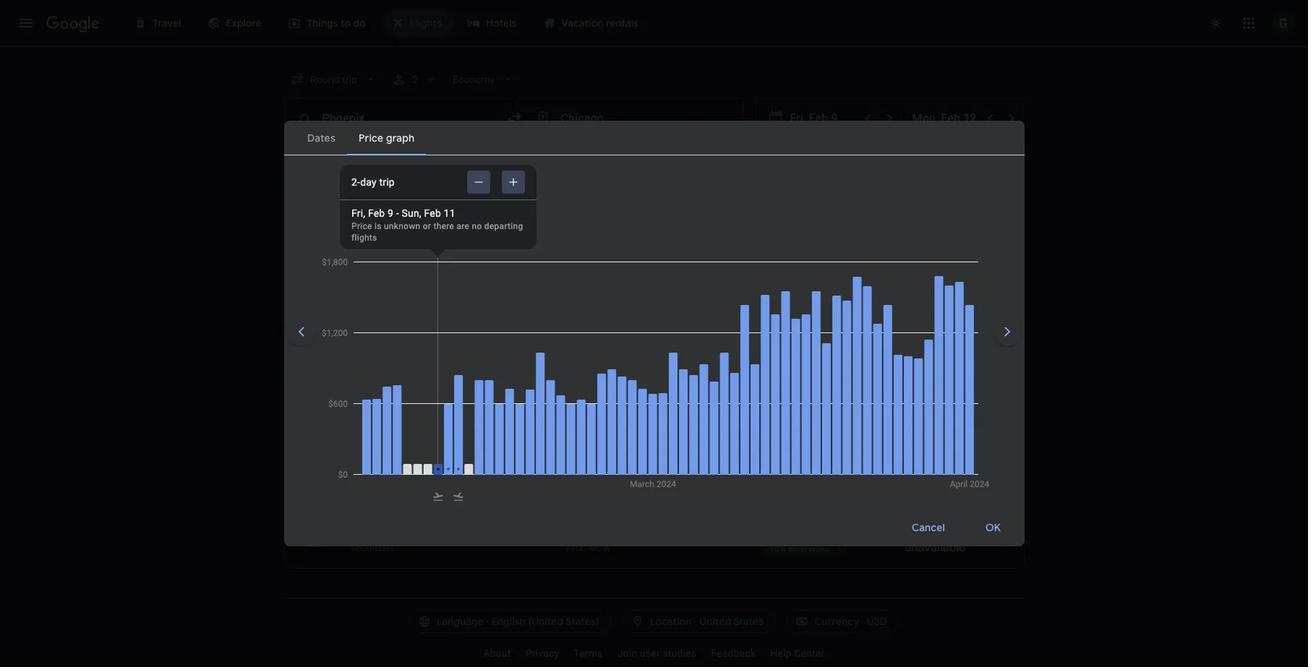 Task type: locate. For each thing, give the bounding box(es) containing it.
terms
[[574, 648, 603, 660]]

12:30 pm
[[405, 364, 452, 378]]

bag
[[626, 150, 644, 163]]

3 down 3 hr 15 min mdw
[[566, 418, 573, 433]]

1 3 from the top
[[566, 364, 573, 378]]

language
[[437, 616, 484, 629]]

2 3 from the top
[[566, 418, 573, 433]]

required
[[344, 274, 377, 284]]

mdw
[[590, 327, 612, 337], [590, 381, 612, 391], [590, 436, 612, 446], [590, 544, 612, 554]]

Departure text field
[[790, 99, 857, 138]]

3 nonstop flight. element from the top
[[663, 472, 708, 489]]

passengers.
[[452, 274, 502, 284]]

5 price unavailable from the top
[[905, 527, 966, 556]]

trip
[[379, 177, 395, 188]]

emissions
[[875, 150, 923, 163], [789, 328, 830, 338], [789, 382, 830, 392], [789, 436, 830, 447], [789, 545, 830, 555]]

flights down is
[[352, 233, 377, 243]]

mdw down 3 hr 15 min
[[590, 544, 612, 554]]

southwest down 5:45 am
[[351, 327, 394, 337]]

2 unavailable from the top
[[905, 378, 966, 393]]

(6)
[[356, 150, 369, 163]]

min down 3 hr 15 min mdw
[[603, 418, 623, 433]]

filters
[[326, 150, 354, 163]]

– inside 3 hr 15 min phx – mdw
[[584, 436, 590, 446]]

connecting
[[962, 150, 1018, 163]]

2 southwest from the top
[[351, 381, 394, 391]]

15 down 3 hr 15 min phx – mdw
[[589, 472, 600, 487]]

hr inside 3 hr 15 min mdw
[[575, 364, 586, 378]]

hr down 3 hr 15 min phx – mdw
[[575, 472, 586, 487]]

sort by: button
[[959, 266, 1025, 292]]

1 carry-on bag button
[[566, 145, 669, 168]]

feedback
[[712, 648, 756, 660]]

leaves phoenix sky harbor international airport at 1:05 pm on friday, february 9 and arrives at chicago midway international airport at 5:20 pm on friday, february 9. element
[[351, 472, 448, 487]]

total duration 3 hr 15 min. element down 3 hr 15 min phx – mdw
[[566, 472, 663, 489]]

flights inside fri, feb 9 - sun, feb 11 price is unknown or there are no departing flights
[[352, 233, 377, 243]]

1 263 from the top
[[766, 310, 785, 324]]

phx down 3 hr 15 min
[[566, 544, 584, 554]]

min up 3 hr 15 min phx – mdw
[[603, 364, 623, 378]]

feedback link
[[704, 643, 764, 666]]

feb up is
[[368, 208, 385, 219]]

16%
[[770, 328, 786, 338], [770, 382, 786, 392], [770, 436, 786, 447], [770, 545, 786, 555]]

3 inside 3 hr 15 min mdw
[[566, 364, 573, 378]]

263 kg co 2
[[766, 310, 827, 326], [766, 364, 827, 381], [766, 418, 827, 435], [766, 472, 827, 489]]

2 vertical spatial hr
[[575, 472, 586, 487]]

mdw up 3 hr 15 min mdw
[[590, 327, 612, 337]]

southwest down 1:05 pm
[[351, 544, 394, 554]]

scroll backward image
[[284, 315, 319, 349]]

1 vertical spatial flights
[[355, 252, 397, 270]]

1 hr from the top
[[575, 364, 586, 378]]

all filters (6)
[[311, 150, 369, 163]]

2 15 from the top
[[589, 418, 600, 433]]

taxes
[[379, 274, 401, 284]]

2 phx from the top
[[566, 436, 584, 446]]

15 for 3 hr 15 min mdw
[[589, 364, 600, 378]]

2 co from the top
[[803, 364, 821, 378]]

less emissions button
[[843, 145, 947, 168]]

terms link
[[567, 643, 610, 666]]

user
[[640, 648, 661, 660]]

2 vertical spatial nonstop flight. element
[[663, 472, 708, 489]]

3 hr 15 min
[[566, 472, 623, 487]]

15 inside 3 hr 15 min mdw
[[589, 364, 600, 378]]

– up 3 hr 15 min mdw
[[584, 327, 590, 337]]

mdw inside 3 hr 15 min phx – mdw
[[590, 436, 612, 446]]

prices
[[338, 205, 368, 219]]

phx up 3 hr 15 min
[[566, 436, 584, 446]]

hr
[[575, 364, 586, 378], [575, 418, 586, 433], [575, 472, 586, 487]]

flights inside main content
[[355, 252, 397, 270]]

total duration 3 hr 15 min. element down 3 hr 15 min mdw
[[566, 418, 663, 435]]

0 vertical spatial phx
[[566, 327, 584, 337]]

3 for 3 hr 15 min
[[566, 472, 573, 487]]

1 total duration 3 hr 15 min. element from the top
[[566, 364, 663, 381]]

american
[[475, 150, 522, 163]]

2 hr from the top
[[575, 418, 586, 433]]

0 vertical spatial phx – mdw
[[566, 327, 612, 337]]

2 inside 2 popup button
[[412, 74, 418, 85]]

currency
[[815, 616, 860, 629]]

1 vertical spatial hr
[[575, 418, 586, 433]]

3 southwest from the top
[[351, 436, 394, 446]]

5:20 pm
[[405, 472, 448, 487]]

flights up taxes
[[355, 252, 397, 270]]

cancel
[[913, 521, 946, 534]]

southwest
[[351, 327, 394, 337], [351, 381, 394, 391], [351, 436, 394, 446], [351, 544, 394, 554]]

– right 1:05 pm text box
[[395, 472, 402, 487]]

hr for 3 hr 15 min
[[575, 472, 586, 487]]

carry-
[[581, 150, 612, 163]]

2 vertical spatial 15
[[589, 472, 600, 487]]

about link
[[476, 643, 519, 666]]

3 up 3 hr 15 min phx – mdw
[[566, 364, 573, 378]]

there
[[434, 221, 455, 232]]

2 total duration 3 hr 15 min. element from the top
[[566, 418, 663, 435]]

1 vertical spatial min
[[603, 418, 623, 433]]

min down 3 hr 15 min phx – mdw
[[603, 472, 623, 487]]

1 vertical spatial 3
[[566, 418, 573, 433]]

3 hr from the top
[[575, 472, 586, 487]]

3 min from the top
[[603, 472, 623, 487]]

1 vertical spatial phx – mdw
[[566, 544, 612, 554]]

southwest inside 5:45 am – 10:00 am southwest
[[351, 327, 394, 337]]

total duration 3 hr 15 min. element up 3 hr 15 min phx – mdw
[[566, 364, 663, 381]]

states)
[[566, 616, 600, 629]]

4 mdw from the top
[[590, 544, 612, 554]]

– up 3 hr 15 min
[[584, 436, 590, 446]]

1 263 kg co 2 from the top
[[766, 310, 827, 326]]

feb up the or
[[424, 208, 441, 219]]

0 vertical spatial min
[[603, 364, 623, 378]]

2 horizontal spatial feb
[[424, 208, 441, 219]]

1 kg from the top
[[788, 310, 801, 324]]

15 for 3 hr 15 min phx – mdw
[[589, 418, 600, 433]]

hr down 3 hr 15 min mdw
[[575, 418, 586, 433]]

5:45 am
[[351, 310, 394, 324]]

usd
[[868, 616, 888, 629]]

connecting airports button
[[953, 145, 1084, 168]]

none search field containing all filters (6)
[[284, 67, 1084, 192]]

2 kg from the top
[[788, 364, 801, 378]]

2-day trip
[[352, 177, 395, 188]]

min for 3 hr 15 min
[[603, 472, 623, 487]]

1 nonstop flight. element from the top
[[663, 364, 708, 381]]

by:
[[987, 272, 1002, 285]]

None search field
[[284, 67, 1084, 192]]

15 down 3 hr 15 min mdw
[[589, 418, 600, 433]]

phx – mdw up 3 hr 15 min mdw
[[566, 327, 612, 337]]

2 263 from the top
[[766, 364, 785, 378]]

hr inside 3 hr 15 min phx – mdw
[[575, 418, 586, 433]]

2 -16% emissions from the top
[[767, 382, 830, 392]]

day
[[360, 177, 377, 188]]

location
[[650, 616, 692, 629]]

southwest inside '10:25 am – 2:40 pm southwest'
[[351, 436, 394, 446]]

2 vertical spatial phx
[[566, 544, 584, 554]]

2 phx – mdw from the top
[[566, 544, 612, 554]]

3
[[566, 364, 573, 378], [566, 418, 573, 433], [566, 472, 573, 487]]

3 3 from the top
[[566, 472, 573, 487]]

3 kg from the top
[[788, 418, 801, 433]]

– right 5:45 am
[[397, 310, 404, 324]]

1
[[575, 150, 579, 163]]

$6,600
[[711, 150, 745, 163]]

include
[[312, 274, 341, 284]]

nonstop
[[395, 150, 436, 163], [663, 364, 708, 378], [663, 418, 708, 433], [663, 472, 708, 487]]

phx – mdw down 3 hr 15 min
[[566, 544, 612, 554]]

hr up 3 hr 15 min phx – mdw
[[575, 364, 586, 378]]

15 inside 3 hr 15 min phx – mdw
[[589, 418, 600, 433]]

min
[[603, 364, 623, 378], [603, 418, 623, 433], [603, 472, 623, 487]]

3 for 3 hr 15 min phx – mdw
[[566, 418, 573, 433]]

– left '2:40 pm'
[[402, 418, 409, 433]]

1 15 from the top
[[589, 364, 600, 378]]

2 nonstop flight. element from the top
[[663, 418, 708, 435]]

mdw up 3 hr 15 min
[[590, 436, 612, 446]]

2 vertical spatial total duration 3 hr 15 min. element
[[566, 472, 663, 489]]

up
[[684, 150, 696, 163]]

3 mdw from the top
[[590, 436, 612, 446]]

on
[[612, 150, 624, 163]]

1 vertical spatial 15
[[589, 418, 600, 433]]

min inside 3 hr 15 min phx – mdw
[[603, 418, 623, 433]]

2
[[412, 74, 418, 85], [445, 274, 450, 284], [821, 314, 827, 326], [821, 368, 827, 381], [821, 423, 827, 435], [821, 477, 827, 489]]

12:30 pm southwest
[[351, 364, 452, 391]]

4 price unavailable from the top
[[905, 472, 966, 501]]

2 vertical spatial min
[[603, 472, 623, 487]]

3 for 3 hr 15 min mdw
[[566, 364, 573, 378]]

no
[[472, 221, 482, 232]]

1 phx – mdw from the top
[[566, 327, 612, 337]]

5 unavailable from the top
[[905, 541, 966, 556]]

2 vertical spatial 3
[[566, 472, 573, 487]]

join user studies
[[618, 648, 697, 660]]

3 total duration 3 hr 15 min. element from the top
[[566, 472, 663, 489]]

1 horizontal spatial feb
[[392, 205, 410, 219]]

0 vertical spatial hr
[[575, 364, 586, 378]]

0 horizontal spatial feb
[[368, 208, 385, 219]]

southwest down 10:25 am
[[351, 436, 394, 446]]

3 15 from the top
[[589, 472, 600, 487]]

phx
[[566, 327, 584, 337], [566, 436, 584, 446], [566, 544, 584, 554]]

min inside 3 hr 15 min mdw
[[603, 364, 623, 378]]

0 vertical spatial total duration 3 hr 15 min. element
[[566, 364, 663, 381]]

nonstop flight. element for 10:25 am
[[663, 418, 708, 435]]

15 up 3 hr 15 min phx – mdw
[[589, 364, 600, 378]]

track prices
[[309, 205, 368, 219]]

+
[[404, 274, 409, 284]]

ok
[[986, 521, 1002, 534]]

0 vertical spatial 15
[[589, 364, 600, 378]]

nonstop flight. element for 12:30 pm
[[663, 364, 708, 381]]

feb up unknown
[[392, 205, 410, 219]]

4 263 from the top
[[766, 472, 785, 487]]

Departure time: 10:25 AM. text field
[[351, 418, 399, 433]]

Return text field
[[913, 99, 979, 138]]

mdw up 3 hr 15 min phx – mdw
[[590, 381, 612, 391]]

nonstop flight. element
[[663, 364, 708, 381], [663, 418, 708, 435], [663, 472, 708, 489]]

5:45 am – 10:00 am southwest
[[351, 310, 458, 337]]

1 southwest from the top
[[351, 327, 394, 337]]

southwest up 10:25 am text field
[[351, 381, 394, 391]]

nonstop inside popup button
[[395, 150, 436, 163]]

Arrival time: 12:30 PM. text field
[[405, 364, 452, 378]]

10:00 am
[[407, 310, 458, 324]]

9
[[388, 208, 394, 219]]

1 vertical spatial nonstop flight. element
[[663, 418, 708, 435]]

2 min from the top
[[603, 418, 623, 433]]

kg
[[788, 310, 801, 324], [788, 364, 801, 378], [788, 418, 801, 433], [788, 472, 801, 487]]

studies
[[663, 648, 697, 660]]

leaves phoenix sky harbor international airport at 5:45 am on friday, february 9 and arrives at chicago midway international airport at 10:00 am on friday, february 9. element
[[351, 310, 458, 324]]

0 vertical spatial 3
[[566, 364, 573, 378]]

11
[[444, 208, 456, 219]]

3 16% from the top
[[770, 436, 786, 447]]

hr for 3 hr 15 min mdw
[[575, 364, 586, 378]]

hr inside the total duration 3 hr 15 min. element
[[575, 472, 586, 487]]

1 vertical spatial total duration 3 hr 15 min. element
[[566, 418, 663, 435]]

- inside fri, feb 9 - sun, feb 11 price is unknown or there are no departing flights
[[396, 208, 399, 219]]

departing flights main content
[[284, 203, 1025, 581]]

unavailable
[[905, 324, 966, 339], [905, 378, 966, 393], [905, 433, 966, 447], [905, 487, 966, 501], [905, 541, 966, 556]]

phx inside 3 hr 15 min phx – mdw
[[566, 436, 584, 446]]

9 – 12,
[[413, 205, 441, 219]]

mdw inside 3 hr 15 min mdw
[[590, 381, 612, 391]]

total duration 3 hr 15 min. element
[[566, 364, 663, 381], [566, 418, 663, 435], [566, 472, 663, 489]]

phx – mdw
[[566, 327, 612, 337], [566, 544, 612, 554]]

-
[[396, 208, 399, 219], [767, 328, 770, 338], [767, 382, 770, 392], [767, 436, 770, 447], [767, 545, 770, 555]]

sort
[[964, 272, 985, 285]]

0 vertical spatial flights
[[352, 233, 377, 243]]

3 inside 3 hr 15 min phx – mdw
[[566, 418, 573, 433]]

2 mdw from the top
[[590, 381, 612, 391]]

– inside 5:45 am – 10:00 am southwest
[[397, 310, 404, 324]]

3 down 3 hr 15 min phx – mdw
[[566, 472, 573, 487]]

1 vertical spatial phx
[[566, 436, 584, 446]]

feb
[[392, 205, 410, 219], [368, 208, 385, 219], [424, 208, 441, 219]]

scroll forward image
[[990, 315, 1025, 349]]

or
[[423, 221, 431, 232]]

1 min from the top
[[603, 364, 623, 378]]

departing flights
[[284, 252, 397, 270]]

american +3
[[475, 150, 536, 163]]

phx up 3 hr 15 min mdw
[[566, 327, 584, 337]]

0 vertical spatial nonstop flight. element
[[663, 364, 708, 381]]



Task type: describe. For each thing, give the bounding box(es) containing it.
help
[[771, 648, 792, 660]]

cancel button
[[895, 510, 963, 545]]

3 263 from the top
[[766, 418, 785, 433]]

for
[[431, 274, 442, 284]]

times
[[784, 150, 812, 163]]

unknown
[[384, 221, 421, 232]]

total duration 3 hr 15 min. element for 10:25 am
[[566, 418, 663, 435]]

+3
[[524, 150, 536, 163]]

min for 3 hr 15 min mdw
[[603, 364, 623, 378]]

swap origin and destination. image
[[505, 110, 523, 127]]

ok button
[[969, 510, 1019, 545]]

united
[[700, 616, 732, 629]]

2 button
[[386, 67, 444, 93]]

states
[[734, 616, 764, 629]]

privacy
[[526, 648, 560, 660]]

1 -16% emissions from the top
[[767, 328, 830, 338]]

less emissions
[[851, 150, 923, 163]]

2 16% from the top
[[770, 382, 786, 392]]

help center link
[[764, 643, 832, 666]]

3 unavailable from the top
[[905, 433, 966, 447]]

about
[[484, 648, 511, 660]]

1 phx from the top
[[566, 327, 584, 337]]

is
[[375, 221, 382, 232]]

– down 3 hr 15 min
[[584, 544, 590, 554]]

min for 3 hr 15 min phx – mdw
[[603, 418, 623, 433]]

2024
[[444, 205, 468, 219]]

privacy link
[[519, 643, 567, 666]]

4 -16% emissions from the top
[[767, 545, 830, 555]]

learn more about tracked prices image
[[371, 205, 384, 219]]

less
[[851, 150, 873, 163]]

3 hr 15 min phx – mdw
[[566, 418, 623, 446]]

feb inside find the best price region
[[392, 205, 410, 219]]

15 for 3 hr 15 min
[[589, 472, 600, 487]]

1:05 pm
[[351, 472, 392, 487]]

3 hr 15 min mdw
[[566, 364, 623, 391]]

10:25 am
[[351, 418, 399, 433]]

Arrival time: 5:20 PM. text field
[[405, 472, 448, 487]]

4 southwest from the top
[[351, 544, 394, 554]]

find the best price region
[[284, 203, 1025, 241]]

2-
[[352, 177, 360, 188]]

4 co from the top
[[803, 472, 821, 487]]

nonstop button
[[387, 145, 461, 168]]

3 -16% emissions from the top
[[767, 436, 830, 447]]

all filters (6) button
[[284, 145, 381, 168]]

times button
[[775, 145, 837, 168]]

up to $6,600
[[684, 150, 745, 163]]

to
[[698, 150, 708, 163]]

1 co from the top
[[803, 310, 821, 324]]

1:05 pm – 5:20 pm
[[351, 472, 448, 487]]

3 phx from the top
[[566, 544, 584, 554]]

1 mdw from the top
[[590, 327, 612, 337]]

4 263 kg co 2 from the top
[[766, 472, 827, 489]]

1 unavailable from the top
[[905, 324, 966, 339]]

join
[[618, 648, 638, 660]]

4 16% from the top
[[770, 545, 786, 555]]

airports
[[1021, 150, 1059, 163]]

emissions inside popup button
[[875, 150, 923, 163]]

all
[[311, 150, 324, 163]]

total duration 3 hr 15 min. element for 12:30 pm
[[566, 364, 663, 381]]

center
[[795, 648, 825, 660]]

2 price unavailable from the top
[[905, 364, 966, 393]]

4 kg from the top
[[788, 472, 801, 487]]

prices
[[284, 274, 309, 284]]

5 263 from the top
[[766, 527, 785, 541]]

feb 9 – 12, 2024
[[392, 205, 468, 219]]

4 unavailable from the top
[[905, 487, 966, 501]]

3 263 kg co 2 from the top
[[766, 418, 827, 435]]

united states
[[700, 616, 764, 629]]

fri,
[[352, 208, 366, 219]]

departing
[[485, 221, 523, 232]]

1 price unavailable from the top
[[905, 310, 966, 339]]

3 co from the top
[[803, 418, 821, 433]]

american +3 button
[[467, 145, 560, 168]]

3 price unavailable from the top
[[905, 418, 966, 447]]

fri, feb 9 - sun, feb 11 price is unknown or there are no departing flights
[[352, 208, 523, 243]]

Arrival time: 2:40 PM. text field
[[412, 418, 455, 433]]

hr for 3 hr 15 min phx – mdw
[[575, 418, 586, 433]]

– inside '10:25 am – 2:40 pm southwest'
[[402, 418, 409, 433]]

Departure time: 1:05 PM. text field
[[351, 472, 392, 487]]

help center
[[771, 648, 825, 660]]

sun,
[[402, 208, 422, 219]]

track
[[309, 205, 335, 219]]

1 16% from the top
[[770, 328, 786, 338]]

(united
[[529, 616, 564, 629]]

prices include required taxes + fees for 2 passengers.
[[284, 274, 502, 284]]

southwest inside 12:30 pm southwest
[[351, 381, 394, 391]]

are
[[457, 221, 470, 232]]

2:40 pm
[[412, 418, 455, 433]]

price inside fri, feb 9 - sun, feb 11 price is unknown or there are no departing flights
[[352, 221, 372, 232]]

connecting airports
[[962, 150, 1059, 163]]

english
[[492, 616, 526, 629]]

leaves phoenix sky harbor international airport at 10:25 am on friday, february 9 and arrives at chicago midway international airport at 2:40 pm on friday, february 9. element
[[351, 418, 455, 433]]

10:25 am – 2:40 pm southwest
[[351, 418, 455, 446]]

up to $6,600 button
[[675, 145, 769, 168]]

Arrival time: 10:00 AM. text field
[[407, 310, 458, 324]]

2 263 kg co 2 from the top
[[766, 364, 827, 381]]

departing
[[284, 252, 352, 270]]



Task type: vqa. For each thing, say whether or not it's contained in the screenshot.
– within 10:25 AM – 2:40 PM Southwest
yes



